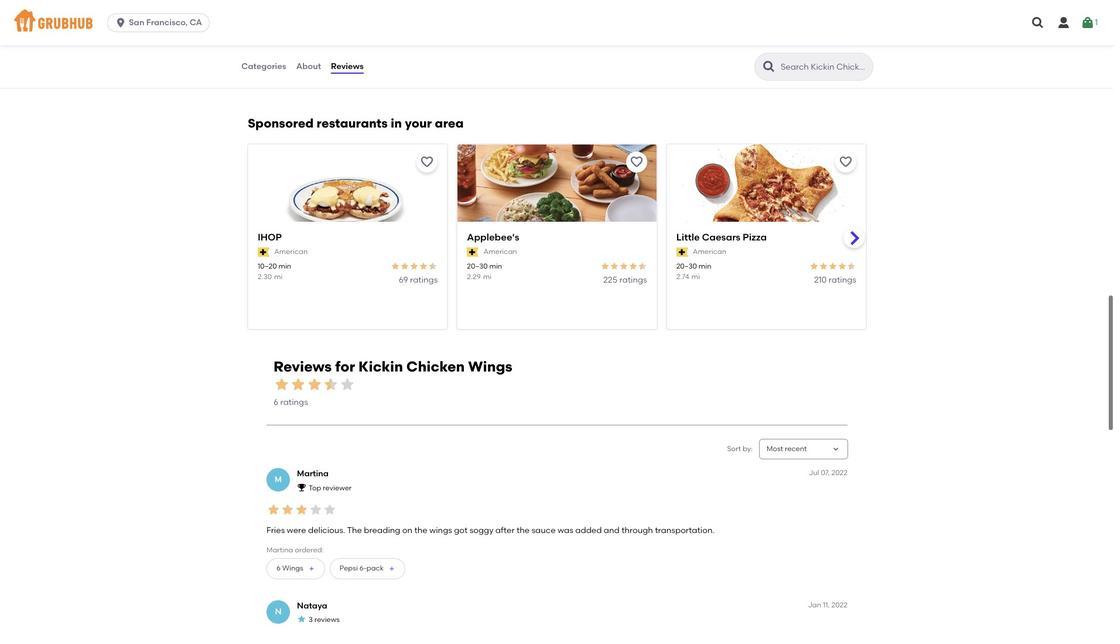 Task type: describe. For each thing, give the bounding box(es) containing it.
mi for ihop
[[274, 273, 283, 281]]

save this restaurant button for ihop
[[417, 152, 438, 173]]

kickin
[[359, 359, 403, 376]]

transportation.
[[655, 526, 715, 536]]

was
[[558, 526, 573, 536]]

plus icon image for pepsi 6-pack
[[388, 566, 396, 573]]

2.29
[[467, 273, 481, 281]]

m
[[275, 475, 282, 485]]

san
[[129, 18, 144, 28]]

in
[[391, 116, 402, 131]]

most recent
[[767, 445, 807, 453]]

pack
[[367, 565, 384, 573]]

reviews button
[[330, 46, 364, 88]]

6 wings
[[277, 565, 303, 573]]

10–20
[[258, 263, 277, 271]]

sort
[[727, 445, 741, 453]]

delicious.
[[308, 526, 345, 536]]

after
[[496, 526, 515, 536]]

11,
[[823, 602, 830, 610]]

about button
[[296, 46, 322, 88]]

20–30 for applebee's
[[467, 263, 488, 271]]

225 ratings
[[603, 275, 647, 285]]

reviews
[[315, 617, 340, 625]]

search icon image
[[762, 60, 776, 74]]

wings
[[429, 526, 452, 536]]

6-
[[360, 565, 367, 573]]

american for ihop
[[274, 248, 308, 256]]

sponsored
[[248, 116, 314, 131]]

by:
[[743, 445, 753, 453]]

2022 for martina
[[832, 469, 848, 478]]

6 ratings
[[274, 398, 308, 408]]

the
[[347, 526, 362, 536]]

plus icon image for 6 wings
[[308, 566, 315, 573]]

subscription pass image
[[258, 248, 270, 257]]

san francisco, ca button
[[107, 13, 214, 32]]

breading
[[364, 526, 400, 536]]

save this restaurant image for ihop
[[420, 156, 434, 170]]

2 the from the left
[[517, 526, 530, 536]]

ratings for little caesars pizza
[[829, 275, 857, 285]]

subscription pass image for little caesars pizza
[[676, 248, 688, 257]]

save this restaurant image
[[839, 156, 853, 170]]

american for applebee's
[[484, 248, 517, 256]]

ratings for ihop
[[410, 275, 438, 285]]

225
[[603, 275, 618, 285]]

jan 11, 2022
[[808, 602, 848, 610]]

categories
[[241, 61, 286, 71]]

min for little caesars pizza
[[699, 263, 712, 271]]

nataya
[[297, 602, 327, 612]]

applebee's logo image
[[458, 145, 657, 243]]

little caesars pizza link
[[676, 232, 857, 245]]

most
[[767, 445, 783, 453]]

save this restaurant button for little caesars pizza
[[835, 152, 857, 173]]

sauce
[[532, 526, 556, 536]]

20–30 min 2.74 mi
[[676, 263, 712, 281]]

on
[[402, 526, 412, 536]]

got
[[454, 526, 468, 536]]

for
[[335, 359, 355, 376]]

subscription pass image for applebee's
[[467, 248, 479, 257]]

little
[[676, 232, 700, 243]]

martina for martina
[[297, 469, 329, 479]]

sort by:
[[727, 445, 753, 453]]

about
[[296, 61, 321, 71]]

fries
[[267, 526, 285, 536]]

0 vertical spatial wings
[[468, 359, 513, 376]]

were
[[287, 526, 306, 536]]

categories button
[[241, 46, 287, 88]]

your
[[405, 116, 432, 131]]

reviews for kickin chicken wings
[[274, 359, 513, 376]]

reviews for reviews
[[331, 61, 364, 71]]

ratings for applebee's
[[619, 275, 647, 285]]

jan
[[808, 602, 821, 610]]

caesars
[[702, 232, 741, 243]]

american for little caesars pizza
[[693, 248, 726, 256]]

ihop link
[[258, 232, 438, 245]]



Task type: locate. For each thing, give the bounding box(es) containing it.
mi right 2.30
[[274, 273, 283, 281]]

1 min from the left
[[279, 263, 291, 271]]

0 horizontal spatial wings
[[282, 565, 303, 573]]

mi for applebee's
[[483, 273, 492, 281]]

martina down fries
[[267, 546, 293, 555]]

jul
[[809, 469, 819, 478]]

subscription pass image
[[467, 248, 479, 257], [676, 248, 688, 257]]

1 american from the left
[[274, 248, 308, 256]]

0 horizontal spatial the
[[414, 526, 427, 536]]

1 vertical spatial wings
[[282, 565, 303, 573]]

20–30 min 2.29 mi
[[467, 263, 502, 281]]

0 horizontal spatial plus icon image
[[308, 566, 315, 573]]

mi inside 20–30 min 2.29 mi
[[483, 273, 492, 281]]

save this restaurant image
[[420, 156, 434, 170], [630, 156, 644, 170]]

plus icon image
[[308, 566, 315, 573], [388, 566, 396, 573]]

3 american from the left
[[693, 248, 726, 256]]

min down the applebee's
[[489, 263, 502, 271]]

6 for 6 ratings
[[274, 398, 278, 408]]

reviews up the 6 ratings
[[274, 359, 332, 376]]

and
[[604, 526, 620, 536]]

6
[[274, 398, 278, 408], [277, 565, 281, 573]]

svg image
[[1031, 16, 1045, 30], [1057, 16, 1071, 30], [1081, 16, 1095, 30], [115, 17, 127, 29]]

reviewer
[[323, 484, 352, 493]]

star icon image
[[391, 262, 400, 271], [400, 262, 410, 271], [410, 262, 419, 271], [419, 262, 428, 271], [428, 262, 438, 271], [428, 262, 438, 271], [600, 262, 610, 271], [610, 262, 619, 271], [619, 262, 628, 271], [628, 262, 638, 271], [638, 262, 647, 271], [638, 262, 647, 271], [810, 262, 819, 271], [819, 262, 828, 271], [828, 262, 838, 271], [838, 262, 847, 271], [847, 262, 857, 271], [847, 262, 857, 271], [274, 377, 290, 393], [290, 377, 306, 393], [306, 377, 323, 393], [323, 377, 339, 393], [323, 377, 339, 393], [339, 377, 356, 393], [267, 503, 281, 517], [281, 503, 295, 517], [295, 503, 309, 517], [309, 503, 323, 517], [323, 503, 337, 517], [297, 615, 306, 625]]

1 plus icon image from the left
[[308, 566, 315, 573]]

2 subscription pass image from the left
[[676, 248, 688, 257]]

plus icon image inside pepsi 6-pack button
[[388, 566, 396, 573]]

0 vertical spatial martina
[[297, 469, 329, 479]]

1 save this restaurant image from the left
[[420, 156, 434, 170]]

plus icon image right pack
[[388, 566, 396, 573]]

20–30 up 2.29 at the left top of the page
[[467, 263, 488, 271]]

3 min from the left
[[699, 263, 712, 271]]

3 save this restaurant button from the left
[[835, 152, 857, 173]]

1 save this restaurant button from the left
[[417, 152, 438, 173]]

reviews inside button
[[331, 61, 364, 71]]

save this restaurant button
[[417, 152, 438, 173], [626, 152, 647, 173], [835, 152, 857, 173]]

francisco,
[[146, 18, 188, 28]]

min
[[279, 263, 291, 271], [489, 263, 502, 271], [699, 263, 712, 271]]

0 horizontal spatial save this restaurant image
[[420, 156, 434, 170]]

2022 right 07,
[[832, 469, 848, 478]]

2 plus icon image from the left
[[388, 566, 396, 573]]

1 horizontal spatial save this restaurant button
[[626, 152, 647, 173]]

little caesars pizza
[[676, 232, 767, 243]]

chicken
[[407, 359, 465, 376]]

1 20–30 from the left
[[467, 263, 488, 271]]

top reviewer
[[309, 484, 352, 493]]

20–30 inside 20–30 min 2.29 mi
[[467, 263, 488, 271]]

min inside the 10–20 min 2.30 mi
[[279, 263, 291, 271]]

2 2022 from the top
[[832, 602, 848, 610]]

plus icon image inside 6 wings button
[[308, 566, 315, 573]]

1 horizontal spatial min
[[489, 263, 502, 271]]

1 subscription pass image from the left
[[467, 248, 479, 257]]

martina ordered:
[[267, 546, 324, 555]]

20–30 for little caesars pizza
[[676, 263, 697, 271]]

1 vertical spatial 6
[[277, 565, 281, 573]]

reviews for reviews for kickin chicken wings
[[274, 359, 332, 376]]

2022 for nataya
[[832, 602, 848, 610]]

69
[[399, 275, 408, 285]]

martina up top
[[297, 469, 329, 479]]

sponsored restaurants in your area
[[248, 116, 464, 131]]

20–30 inside '20–30 min 2.74 mi'
[[676, 263, 697, 271]]

6 inside button
[[277, 565, 281, 573]]

restaurants
[[317, 116, 388, 131]]

svg image inside san francisco, ca button
[[115, 17, 127, 29]]

2 save this restaurant image from the left
[[630, 156, 644, 170]]

1 vertical spatial reviews
[[274, 359, 332, 376]]

subscription pass image down little on the top right
[[676, 248, 688, 257]]

area
[[435, 116, 464, 131]]

pizza
[[743, 232, 767, 243]]

ratings
[[410, 275, 438, 285], [619, 275, 647, 285], [829, 275, 857, 285], [280, 398, 308, 408]]

min for applebee's
[[489, 263, 502, 271]]

min down caesars
[[699, 263, 712, 271]]

1 horizontal spatial mi
[[483, 273, 492, 281]]

ihop
[[258, 232, 282, 243]]

2 20–30 from the left
[[676, 263, 697, 271]]

2 mi from the left
[[483, 273, 492, 281]]

0 horizontal spatial mi
[[274, 273, 283, 281]]

20–30
[[467, 263, 488, 271], [676, 263, 697, 271]]

wings
[[468, 359, 513, 376], [282, 565, 303, 573]]

applebee's
[[467, 232, 519, 243]]

07,
[[821, 469, 830, 478]]

0 vertical spatial 2022
[[832, 469, 848, 478]]

210
[[814, 275, 827, 285]]

ihop logo image
[[248, 145, 447, 243]]

top
[[309, 484, 321, 493]]

2 american from the left
[[484, 248, 517, 256]]

pepsi
[[340, 565, 358, 573]]

2022 right 11,
[[832, 602, 848, 610]]

2 save this restaurant button from the left
[[626, 152, 647, 173]]

the right on
[[414, 526, 427, 536]]

applebee's link
[[467, 232, 647, 245]]

2 horizontal spatial american
[[693, 248, 726, 256]]

mi inside '20–30 min 2.74 mi'
[[692, 273, 700, 281]]

reviews right 'about' at the top of page
[[331, 61, 364, 71]]

american down ihop
[[274, 248, 308, 256]]

210 ratings
[[814, 275, 857, 285]]

wings inside button
[[282, 565, 303, 573]]

main navigation navigation
[[0, 0, 1114, 46]]

0 horizontal spatial martina
[[267, 546, 293, 555]]

0 vertical spatial reviews
[[331, 61, 364, 71]]

3 mi from the left
[[692, 273, 700, 281]]

1 horizontal spatial save this restaurant image
[[630, 156, 644, 170]]

0 horizontal spatial save this restaurant button
[[417, 152, 438, 173]]

2 horizontal spatial min
[[699, 263, 712, 271]]

save this restaurant image for applebee's
[[630, 156, 644, 170]]

0 horizontal spatial subscription pass image
[[467, 248, 479, 257]]

the
[[414, 526, 427, 536], [517, 526, 530, 536]]

1 horizontal spatial the
[[517, 526, 530, 536]]

pepsi 6-pack button
[[330, 559, 405, 580]]

american down caesars
[[693, 248, 726, 256]]

1 vertical spatial martina
[[267, 546, 293, 555]]

6 wings button
[[267, 559, 325, 580]]

american
[[274, 248, 308, 256], [484, 248, 517, 256], [693, 248, 726, 256]]

min inside '20–30 min 2.74 mi'
[[699, 263, 712, 271]]

Sort by: field
[[767, 445, 807, 455]]

0 horizontal spatial min
[[279, 263, 291, 271]]

mi right 2.29 at the left top of the page
[[483, 273, 492, 281]]

ca
[[190, 18, 202, 28]]

min inside 20–30 min 2.29 mi
[[489, 263, 502, 271]]

1 vertical spatial 2022
[[832, 602, 848, 610]]

save this restaurant button for applebee's
[[626, 152, 647, 173]]

mi right 2.74
[[692, 273, 700, 281]]

1 horizontal spatial wings
[[468, 359, 513, 376]]

san francisco, ca
[[129, 18, 202, 28]]

2022
[[832, 469, 848, 478], [832, 602, 848, 610]]

1 the from the left
[[414, 526, 427, 536]]

Search Kickin Chicken Wings search field
[[780, 62, 869, 73]]

69 ratings
[[399, 275, 438, 285]]

1 button
[[1081, 12, 1098, 33]]

through
[[622, 526, 653, 536]]

10–20 min 2.30 mi
[[258, 263, 291, 281]]

soggy
[[470, 526, 494, 536]]

3
[[309, 617, 313, 625]]

subscription pass image up 20–30 min 2.29 mi
[[467, 248, 479, 257]]

wings right chicken
[[468, 359, 513, 376]]

mi for little caesars pizza
[[692, 273, 700, 281]]

1 horizontal spatial subscription pass image
[[676, 248, 688, 257]]

american down the applebee's
[[484, 248, 517, 256]]

1 horizontal spatial american
[[484, 248, 517, 256]]

1 horizontal spatial martina
[[297, 469, 329, 479]]

0 horizontal spatial american
[[274, 248, 308, 256]]

martina for martina ordered:
[[267, 546, 293, 555]]

min right 10–20
[[279, 263, 291, 271]]

the right after
[[517, 526, 530, 536]]

min for ihop
[[279, 263, 291, 271]]

trophy icon image
[[297, 483, 306, 493]]

1 mi from the left
[[274, 273, 283, 281]]

added
[[575, 526, 602, 536]]

little caesars pizza logo image
[[667, 145, 866, 243]]

mi
[[274, 273, 283, 281], [483, 273, 492, 281], [692, 273, 700, 281]]

20–30 up 2.74
[[676, 263, 697, 271]]

2.74
[[676, 273, 689, 281]]

0 vertical spatial 6
[[274, 398, 278, 408]]

0 horizontal spatial 20–30
[[467, 263, 488, 271]]

6 for 6 wings
[[277, 565, 281, 573]]

n
[[275, 607, 282, 617]]

2 horizontal spatial mi
[[692, 273, 700, 281]]

1 horizontal spatial 20–30
[[676, 263, 697, 271]]

2 min from the left
[[489, 263, 502, 271]]

jul 07, 2022
[[809, 469, 848, 478]]

1
[[1095, 17, 1098, 27]]

plus icon image down ordered:
[[308, 566, 315, 573]]

1 2022 from the top
[[832, 469, 848, 478]]

svg image inside 1 button
[[1081, 16, 1095, 30]]

fries were delicious. the breading on the wings got soggy after the sauce was added and through transportation.
[[267, 526, 715, 536]]

reviews
[[331, 61, 364, 71], [274, 359, 332, 376]]

1 horizontal spatial plus icon image
[[388, 566, 396, 573]]

3 reviews
[[309, 617, 340, 625]]

2 horizontal spatial save this restaurant button
[[835, 152, 857, 173]]

wings down the martina ordered:
[[282, 565, 303, 573]]

caret down icon image
[[831, 445, 841, 454]]

recent
[[785, 445, 807, 453]]

mi inside the 10–20 min 2.30 mi
[[274, 273, 283, 281]]

2.30
[[258, 273, 272, 281]]

ordered:
[[295, 546, 324, 555]]

pepsi 6-pack
[[340, 565, 384, 573]]



Task type: vqa. For each thing, say whether or not it's contained in the screenshot.


